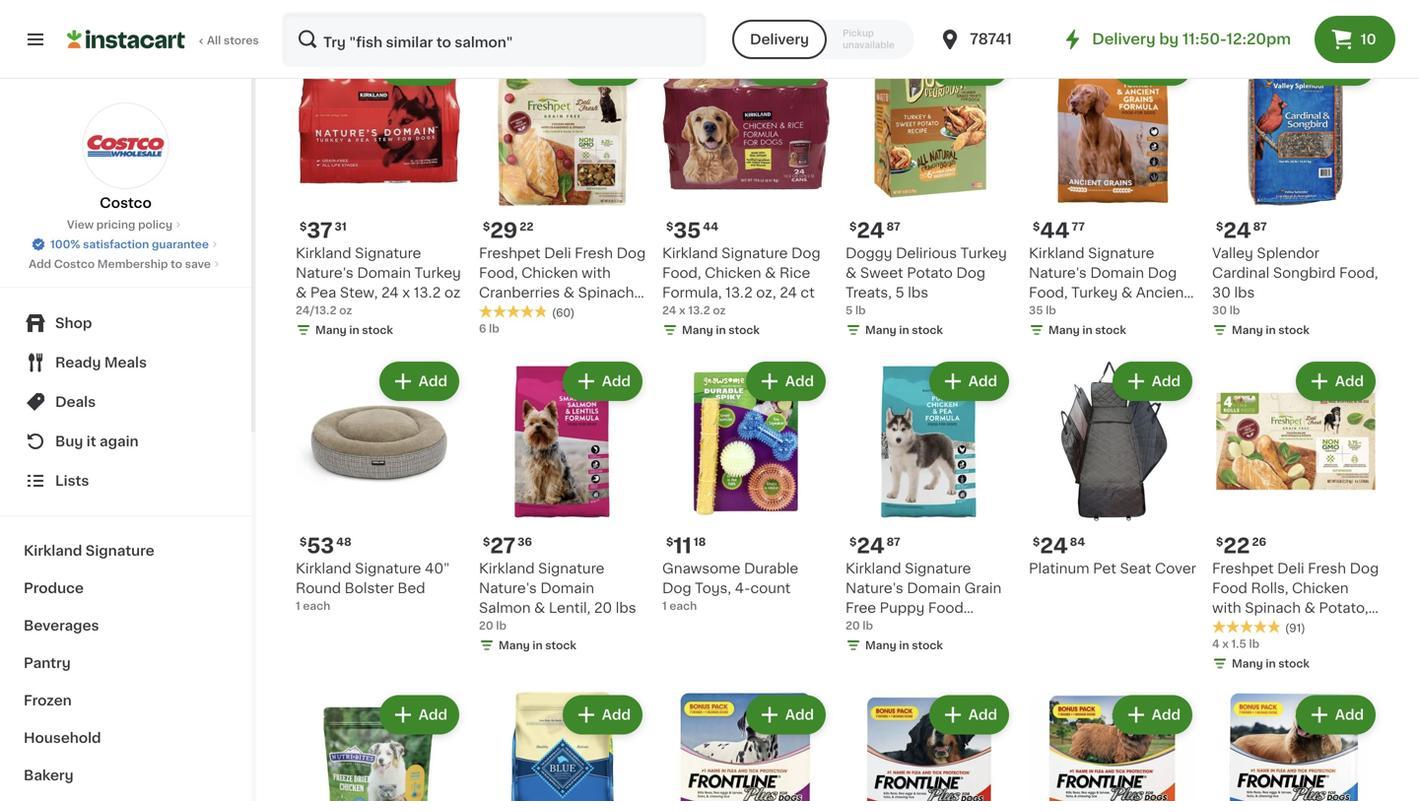 Task type: locate. For each thing, give the bounding box(es) containing it.
dog inside freshpet deli fresh dog food rolls, chicken with spinach & potato, 1.5 lbs, 4 ct
[[1350, 562, 1379, 576]]

dog inside doggy delirious turkey & sweet potato dog treats, 5 lbs 5 lb
[[956, 266, 986, 280]]

in down kirkland signature nature's domain dog food, turkey & ancient grain, 35 lbs
[[1083, 325, 1093, 336]]

$ 24 87
[[850, 220, 901, 241], [1216, 220, 1267, 241], [850, 536, 901, 556]]

1 horizontal spatial 5
[[895, 286, 905, 300]]

13.2 inside "kirkland signature nature's domain turkey & pea stew, 24 x 13.2 oz 24/13.2 oz"
[[414, 286, 441, 300]]

1 vertical spatial costco
[[54, 259, 95, 270]]

0 horizontal spatial 1
[[296, 601, 300, 612]]

lb down salmon
[[496, 620, 507, 631]]

1 vertical spatial freshpet
[[1212, 562, 1274, 576]]

stock for kirkland signature dog food, chicken & rice formula, 13.2 oz, 24 ct
[[729, 325, 760, 336]]

many in stock for doggy delirious turkey & sweet potato dog treats, 5 lbs
[[865, 325, 943, 336]]

kirkland inside "kirkland signature nature's domain turkey & pea stew, 24 x 13.2 oz 24/13.2 oz"
[[296, 246, 351, 260]]

$ inside the $ 44 77
[[1033, 221, 1040, 232]]

kirkland signature nature's domain grain free puppy food chicken & pea, 20 lbs
[[846, 562, 1002, 635]]

2 each from the left
[[670, 601, 697, 612]]

in down formula,
[[716, 325, 726, 336]]

5 down treats,
[[846, 305, 853, 316]]

0 horizontal spatial 13.2
[[414, 286, 441, 300]]

oz down stew,
[[339, 305, 352, 316]]

24 up platinum
[[1040, 536, 1068, 556]]

stock for kirkland signature nature's domain turkey & pea stew, 24 x 13.2 oz
[[362, 325, 393, 336]]

44 left 77
[[1040, 220, 1070, 241]]

in down kirkland signature nature's domain salmon & lentil, 20 lbs 20 lb
[[533, 640, 543, 651]]

87 for splendor
[[1253, 221, 1267, 232]]

dog inside kirkland signature nature's domain dog food, turkey & ancient grain, 35 lbs
[[1148, 266, 1177, 280]]

stock for doggy delirious turkey & sweet potato dog treats, 5 lbs
[[912, 325, 943, 336]]

freshpet inside freshpet deli fresh dog food rolls, chicken with spinach & potato, 1.5 lbs, 4 ct
[[1212, 562, 1274, 576]]

& down puppy at the right
[[906, 621, 917, 635]]

1 horizontal spatial 13.2
[[688, 305, 710, 316]]

signature inside 'kirkland signature 40" round bolster bed 1 each'
[[355, 562, 421, 576]]

0 horizontal spatial oz
[[339, 305, 352, 316]]

2 horizontal spatial turkey
[[1072, 286, 1118, 300]]

& left ancient
[[1122, 286, 1133, 300]]

35 right grain, at the top of the page
[[1073, 306, 1091, 319]]

all stores link
[[67, 12, 260, 67]]

20 inside kirkland signature nature's domain grain free puppy food chicken & pea, 20 lbs
[[954, 621, 972, 635]]

food,
[[479, 266, 518, 280], [662, 266, 701, 280], [1340, 266, 1379, 280], [1029, 286, 1068, 300]]

turkey inside kirkland signature nature's domain dog food, turkey & ancient grain, 35 lbs
[[1072, 286, 1118, 300]]

$ 27 36
[[483, 536, 532, 556]]

2 horizontal spatial oz
[[713, 305, 726, 316]]

24 down formula,
[[662, 305, 677, 316]]

many in stock for kirkland signature nature's domain dog food, turkey & ancient grain, 35 lbs
[[1049, 325, 1126, 336]]

kirkland for kirkland signature nature's domain turkey & pea stew, 24 x 13.2 oz 24/13.2 oz
[[296, 246, 351, 260]]

1 vertical spatial with
[[1212, 601, 1242, 615]]

domain for stew,
[[357, 266, 411, 280]]

87 for delirious
[[887, 221, 901, 232]]

0 horizontal spatial deli
[[544, 246, 571, 260]]

& up treats,
[[846, 266, 857, 280]]

27
[[490, 536, 516, 556]]

lbs down grain
[[975, 621, 996, 635]]

in left 78741 popup button
[[899, 9, 909, 20]]

& inside kirkland signature nature's domain dog food, turkey & ancient grain, 35 lbs
[[1122, 286, 1133, 300]]

$ for kirkland signature nature's domain grain free puppy food chicken & pea, 20 lbs
[[850, 537, 857, 548]]

1 horizontal spatial costco
[[100, 196, 152, 210]]

freshpet deli fresh dog food, chicken with cranberries & spinach, 6 lbs
[[479, 246, 646, 319]]

sweet
[[860, 266, 904, 280]]

0 vertical spatial 1.5
[[1212, 621, 1231, 635]]

domain up puppy at the right
[[907, 582, 961, 595]]

potato,
[[1319, 601, 1369, 615]]

fresh inside freshpet deli fresh dog food rolls, chicken with spinach & potato, 1.5 lbs, 4 ct
[[1308, 562, 1347, 576]]

0 horizontal spatial ct
[[801, 286, 815, 300]]

dog inside the gnawsome durable dog toys, 4-count 1 each
[[662, 582, 692, 595]]

0 vertical spatial fresh
[[575, 246, 613, 260]]

53
[[307, 536, 334, 556]]

gnawsome durable dog toys, 4-count 1 each
[[662, 562, 799, 612]]

food, up 35 lb
[[1029, 286, 1068, 300]]

domain inside kirkland signature nature's domain grain free puppy food chicken & pea, 20 lbs
[[907, 582, 961, 595]]

0 horizontal spatial 35
[[674, 220, 701, 241]]

food inside freshpet deli fresh dog food rolls, chicken with spinach & potato, 1.5 lbs, 4 ct
[[1212, 582, 1248, 595]]

$ for doggy delirious turkey & sweet potato dog treats, 5 lbs
[[850, 221, 857, 232]]

2 horizontal spatial 13.2
[[725, 286, 753, 300]]

fresh inside freshpet deli fresh dog food, chicken with cranberries & spinach, 6 lbs
[[575, 246, 613, 260]]

product group containing 11
[[662, 358, 830, 614]]

kirkland inside kirkland signature nature's domain dog food, turkey & ancient grain, 35 lbs
[[1029, 246, 1085, 260]]

save
[[185, 259, 211, 270]]

$ up free
[[850, 537, 857, 548]]

domain inside kirkland signature nature's domain dog food, turkey & ancient grain, 35 lbs
[[1090, 266, 1144, 280]]

many in stock for kirkland signature nature's domain salmon & lentil, 20 lbs
[[499, 640, 576, 651]]

$ left 26
[[1216, 537, 1224, 548]]

kirkland inside kirkland signature nature's domain salmon & lentil, 20 lbs 20 lb
[[479, 562, 535, 576]]

& up (60)
[[564, 286, 575, 300]]

signature up grain
[[905, 562, 971, 576]]

dog inside freshpet deli fresh dog food, chicken with cranberries & spinach, 6 lbs
[[617, 246, 646, 260]]

turkey inside doggy delirious turkey & sweet potato dog treats, 5 lbs 5 lb
[[961, 246, 1007, 260]]

each inside 'kirkland signature 40" round bolster bed 1 each'
[[303, 601, 330, 612]]

1 horizontal spatial each
[[670, 601, 697, 612]]

1 vertical spatial fresh
[[1308, 562, 1347, 576]]

0 horizontal spatial turkey
[[415, 266, 461, 280]]

nature's up free
[[846, 582, 904, 595]]

stock for kirkland signature nature's domain salmon & lentil, 20 lbs
[[545, 640, 576, 651]]

48
[[336, 537, 352, 548]]

signature for kirkland signature nature's domain dog food, turkey & ancient grain, 35 lbs
[[1088, 246, 1155, 260]]

0 vertical spatial food
[[1212, 582, 1248, 595]]

stock inside button
[[912, 9, 943, 20]]

signature inside "kirkland signature nature's domain turkey & pea stew, 24 x 13.2 oz 24/13.2 oz"
[[355, 246, 421, 260]]

bed
[[398, 582, 425, 595]]

gnawsome
[[662, 562, 741, 576]]

many in stock for kirkland signature dog food, chicken & rice formula, 13.2 oz, 24 ct
[[682, 325, 760, 336]]

$ inside $ 53 48
[[300, 537, 307, 548]]

0 vertical spatial with
[[582, 266, 611, 280]]

delivery inside "link"
[[1092, 32, 1156, 46]]

$ inside $ 11 18
[[666, 537, 674, 548]]

lbs inside kirkland signature nature's domain salmon & lentil, 20 lbs 20 lb
[[616, 601, 636, 615]]

chicken
[[522, 266, 578, 280], [705, 266, 762, 280], [1292, 582, 1349, 595], [846, 621, 902, 635]]

& up oz,
[[765, 266, 776, 280]]

domain inside "kirkland signature nature's domain turkey & pea stew, 24 x 13.2 oz 24/13.2 oz"
[[357, 266, 411, 280]]

freshpet
[[479, 246, 541, 260], [1212, 562, 1274, 576]]

22 left 26
[[1224, 536, 1250, 556]]

6 up 6 lb
[[479, 306, 488, 319]]

lbs right lentil,
[[616, 601, 636, 615]]

kirkland up free
[[846, 562, 901, 576]]

cranberries
[[479, 286, 560, 300]]

24/13.2
[[296, 305, 337, 316]]

$ inside $ 24 84
[[1033, 537, 1040, 548]]

pricing
[[96, 219, 135, 230]]

24 up free
[[857, 536, 885, 556]]

& inside kirkland signature dog food, chicken & rice formula, 13.2 oz, 24 ct 24 x 13.2 oz
[[765, 266, 776, 280]]

dog down gnawsome
[[662, 582, 692, 595]]

0 vertical spatial 30
[[1212, 286, 1231, 300]]

1 for 11
[[662, 601, 667, 612]]

nature's for lentil,
[[479, 582, 537, 595]]

24 inside "kirkland signature nature's domain turkey & pea stew, 24 x 13.2 oz 24/13.2 oz"
[[381, 286, 399, 300]]

1 horizontal spatial oz
[[444, 286, 461, 300]]

kirkland down the $ 37 31
[[296, 246, 351, 260]]

many for kirkland signature nature's domain dog food, turkey & ancient grain, 35 lbs
[[1049, 325, 1080, 336]]

delivery for delivery
[[750, 33, 809, 46]]

chicken up potato,
[[1292, 582, 1349, 595]]

oz
[[444, 286, 461, 300], [339, 305, 352, 316], [713, 305, 726, 316]]

produce
[[24, 582, 84, 595]]

with up "lbs,"
[[1212, 601, 1242, 615]]

1 horizontal spatial deli
[[1278, 562, 1305, 576]]

chicken up cranberries
[[522, 266, 578, 280]]

with inside freshpet deli fresh dog food rolls, chicken with spinach & potato, 1.5 lbs, 4 ct
[[1212, 601, 1242, 615]]

in down puppy at the right
[[899, 640, 909, 651]]

dog inside kirkland signature dog food, chicken & rice formula, 13.2 oz, 24 ct 24 x 13.2 oz
[[791, 246, 821, 260]]

delivery for delivery by 11:50-12:20pm
[[1092, 32, 1156, 46]]

$ 53 48
[[300, 536, 352, 556]]

dog up potato,
[[1350, 562, 1379, 576]]

None search field
[[282, 12, 707, 67]]

product group
[[296, 42, 463, 342], [479, 42, 647, 337], [662, 42, 830, 342], [846, 42, 1013, 342], [1029, 42, 1197, 342], [1212, 42, 1380, 342], [296, 358, 463, 614], [479, 358, 647, 657], [662, 358, 830, 614], [846, 358, 1013, 657], [1029, 358, 1197, 579], [1212, 358, 1380, 676], [296, 691, 463, 801], [479, 691, 647, 801], [662, 691, 830, 801], [846, 691, 1013, 801], [1029, 691, 1197, 801], [1212, 691, 1380, 801]]

$ 24 87 up valley
[[1216, 220, 1267, 241]]

signature for kirkland signature dog food, chicken & rice formula, 13.2 oz, 24 ct 24 x 13.2 oz
[[722, 246, 788, 260]]

0 vertical spatial 5
[[895, 286, 905, 300]]

1 6 from the top
[[479, 306, 488, 319]]

5
[[895, 286, 905, 300], [846, 305, 853, 316]]

signature for kirkland signature
[[86, 544, 154, 558]]

costco
[[100, 196, 152, 210], [54, 259, 95, 270]]

2 1 from the left
[[662, 601, 667, 612]]

lbs inside valley splendor cardinal songbird food, 30 lbs 30 lb
[[1235, 286, 1255, 300]]

deli
[[544, 246, 571, 260], [1278, 562, 1305, 576]]

5 down sweet on the top right of the page
[[895, 286, 905, 300]]

& left lentil,
[[534, 601, 545, 615]]

freshpet deli fresh dog food rolls, chicken with spinach & potato, 1.5 lbs, 4 ct
[[1212, 562, 1379, 635]]

ct down rice
[[801, 286, 815, 300]]

ct down 'spinach'
[[1275, 621, 1289, 635]]

0 vertical spatial turkey
[[961, 246, 1007, 260]]

1 vertical spatial 1.5
[[1232, 639, 1247, 650]]

signature inside kirkland signature dog food, chicken & rice formula, 13.2 oz, 24 ct 24 x 13.2 oz
[[722, 246, 788, 260]]

12:20pm
[[1227, 32, 1291, 46]]

chicken inside kirkland signature nature's domain grain free puppy food chicken & pea, 20 lbs
[[846, 621, 902, 635]]

1 horizontal spatial ct
[[1275, 621, 1289, 635]]

44 inside $ 35 44
[[703, 221, 719, 232]]

1 horizontal spatial 22
[[1224, 536, 1250, 556]]

kirkland inside kirkland signature dog food, chicken & rice formula, 13.2 oz, 24 ct 24 x 13.2 oz
[[662, 246, 718, 260]]

1 1 from the left
[[296, 601, 300, 612]]

$ up formula,
[[666, 221, 674, 232]]

$ up valley
[[1216, 221, 1224, 232]]

chicken up oz,
[[705, 266, 762, 280]]

signature inside kirkland signature nature's domain dog food, turkey & ancient grain, 35 lbs
[[1088, 246, 1155, 260]]

dog up spinach,
[[617, 246, 646, 260]]

many for valley splendor cardinal songbird food, 30 lbs
[[1232, 325, 1263, 336]]

$ for valley splendor cardinal songbird food, 30 lbs
[[1216, 221, 1224, 232]]

kirkland signature link
[[12, 532, 240, 570]]

4 inside freshpet deli fresh dog food rolls, chicken with spinach & potato, 1.5 lbs, 4 ct
[[1262, 621, 1271, 635]]

x inside kirkland signature dog food, chicken & rice formula, 13.2 oz, 24 ct 24 x 13.2 oz
[[679, 305, 686, 316]]

fresh up potato,
[[1308, 562, 1347, 576]]

add button
[[381, 48, 457, 84], [565, 48, 641, 84], [748, 48, 824, 84], [1298, 48, 1374, 84], [381, 364, 457, 399], [565, 364, 641, 399], [748, 364, 824, 399], [931, 364, 1007, 399], [1115, 364, 1191, 399], [1298, 364, 1374, 399], [381, 697, 457, 733], [565, 697, 641, 733], [748, 697, 824, 733], [931, 697, 1007, 733], [1115, 697, 1191, 733], [1298, 697, 1374, 733]]

deli up cranberries
[[544, 246, 571, 260]]

0 vertical spatial ct
[[801, 286, 815, 300]]

Search field
[[284, 14, 705, 65]]

many for kirkland signature dog food, chicken & rice formula, 13.2 oz, 24 ct
[[682, 325, 713, 336]]

many for kirkland signature nature's domain grain free puppy food chicken & pea, 20 lbs
[[865, 640, 897, 651]]

stock for kirkland signature nature's domain grain free puppy food chicken & pea, 20 lbs
[[912, 640, 943, 651]]

0 vertical spatial freshpet
[[479, 246, 541, 260]]

chicken inside freshpet deli fresh dog food, chicken with cranberries & spinach, 6 lbs
[[522, 266, 578, 280]]

many for kirkland signature nature's domain salmon & lentil, 20 lbs
[[499, 640, 530, 651]]

signature
[[355, 246, 421, 260], [722, 246, 788, 260], [1088, 246, 1155, 260], [86, 544, 154, 558], [355, 562, 421, 576], [538, 562, 605, 576], [905, 562, 971, 576]]

in for kirkland signature dog food, chicken & rice formula, 13.2 oz, 24 ct
[[716, 325, 726, 336]]

deli inside freshpet deli fresh dog food, chicken with cranberries & spinach, 6 lbs
[[544, 246, 571, 260]]

signature up produce link
[[86, 544, 154, 558]]

again
[[100, 435, 139, 448]]

lb down treats,
[[856, 305, 866, 316]]

free
[[846, 601, 876, 615]]

domain up ancient
[[1090, 266, 1144, 280]]

35 up formula,
[[674, 220, 701, 241]]

$ left the 18
[[666, 537, 674, 548]]

0 horizontal spatial delivery
[[750, 33, 809, 46]]

rice
[[780, 266, 811, 280]]

0 horizontal spatial with
[[582, 266, 611, 280]]

2 vertical spatial x
[[1223, 639, 1229, 650]]

food up the pea,
[[928, 601, 964, 615]]

nature's inside kirkland signature nature's domain grain free puppy food chicken & pea, 20 lbs
[[846, 582, 904, 595]]

kirkland down $ 35 44
[[662, 246, 718, 260]]

lb down the $ 44 77
[[1046, 305, 1056, 316]]

20 right the pea,
[[954, 621, 972, 635]]

24
[[857, 220, 885, 241], [1224, 220, 1251, 241], [381, 286, 399, 300], [780, 286, 797, 300], [662, 305, 677, 316], [857, 536, 885, 556], [1040, 536, 1068, 556]]

$
[[300, 221, 307, 232], [483, 221, 490, 232], [666, 221, 674, 232], [850, 221, 857, 232], [1033, 221, 1040, 232], [1216, 221, 1224, 232], [300, 537, 307, 548], [483, 537, 490, 548], [666, 537, 674, 548], [850, 537, 857, 548], [1033, 537, 1040, 548], [1216, 537, 1224, 548]]

18
[[694, 537, 706, 548]]

1 vertical spatial 30
[[1212, 305, 1227, 316]]

frozen link
[[12, 682, 240, 720]]

30
[[1212, 286, 1231, 300], [1212, 305, 1227, 316]]

signature up oz,
[[722, 246, 788, 260]]

1 horizontal spatial 1.5
[[1232, 639, 1247, 650]]

$ for kirkland signature nature's domain dog food, turkey & ancient grain, 35 lbs
[[1033, 221, 1040, 232]]

nature's up grain, at the top of the page
[[1029, 266, 1087, 280]]

delivery inside button
[[750, 33, 809, 46]]

fresh up spinach,
[[575, 246, 613, 260]]

kirkland signature 40" round bolster bed 1 each
[[296, 562, 450, 612]]

stock for valley splendor cardinal songbird food, 30 lbs
[[1279, 325, 1310, 336]]

1 horizontal spatial food
[[1212, 582, 1248, 595]]

0 vertical spatial deli
[[544, 246, 571, 260]]

$ 24 87 for doggy
[[850, 220, 901, 241]]

many for doggy delirious turkey & sweet potato dog treats, 5 lbs
[[865, 325, 897, 336]]

1.5 up the 4 x 1.5 lb
[[1212, 621, 1231, 635]]

in for kirkland signature nature's domain salmon & lentil, 20 lbs
[[533, 640, 543, 651]]

in down stew,
[[349, 325, 359, 336]]

all
[[207, 35, 221, 46]]

oz inside kirkland signature dog food, chicken & rice formula, 13.2 oz, 24 ct 24 x 13.2 oz
[[713, 305, 726, 316]]

0 horizontal spatial x
[[402, 286, 410, 300]]

1 vertical spatial x
[[679, 305, 686, 316]]

nature's for pea
[[296, 266, 354, 280]]

2 horizontal spatial 35
[[1073, 306, 1091, 319]]

$ left 48
[[300, 537, 307, 548]]

$ 24 87 up doggy
[[850, 220, 901, 241]]

signature up bolster
[[355, 562, 421, 576]]

35
[[674, 220, 701, 241], [1029, 305, 1043, 316], [1073, 306, 1091, 319]]

$ for kirkland signature nature's domain turkey & pea stew, 24 x 13.2 oz
[[300, 221, 307, 232]]

nature's inside kirkland signature nature's domain dog food, turkey & ancient grain, 35 lbs
[[1029, 266, 1087, 280]]

doggy delirious turkey & sweet potato dog treats, 5 lbs 5 lb
[[846, 246, 1007, 316]]

0 vertical spatial 6
[[479, 306, 488, 319]]

rolls,
[[1251, 582, 1289, 595]]

many in stock
[[865, 9, 943, 20], [315, 325, 393, 336], [682, 325, 760, 336], [865, 325, 943, 336], [1049, 325, 1126, 336], [1232, 325, 1310, 336], [499, 640, 576, 651], [865, 640, 943, 651], [1232, 658, 1310, 669]]

40"
[[425, 562, 450, 576]]

costco down 100%
[[54, 259, 95, 270]]

1 inside the gnawsome durable dog toys, 4-count 1 each
[[662, 601, 667, 612]]

1.5 down "lbs,"
[[1232, 639, 1247, 650]]

each inside the gnawsome durable dog toys, 4-count 1 each
[[670, 601, 697, 612]]

domain up stew,
[[357, 266, 411, 280]]

freshpet inside freshpet deli fresh dog food, chicken with cranberries & spinach, 6 lbs
[[479, 246, 541, 260]]

deli up rolls,
[[1278, 562, 1305, 576]]

&
[[765, 266, 776, 280], [846, 266, 857, 280], [296, 286, 307, 300], [564, 286, 575, 300], [1122, 286, 1133, 300], [534, 601, 545, 615], [1305, 601, 1316, 615], [906, 621, 917, 635]]

in down valley splendor cardinal songbird food, 30 lbs 30 lb
[[1266, 325, 1276, 336]]

$ inside the $ 37 31
[[300, 221, 307, 232]]

oz,
[[756, 286, 776, 300]]

potato
[[907, 266, 953, 280]]

lists
[[55, 474, 89, 488]]

0 vertical spatial 4
[[1262, 621, 1271, 635]]

0 horizontal spatial 1.5
[[1212, 621, 1231, 635]]

13.2 left oz,
[[725, 286, 753, 300]]

nature's up pea
[[296, 266, 354, 280]]

$ inside $ 29 22
[[483, 221, 490, 232]]

kirkland signature dog food, chicken & rice formula, 13.2 oz, 24 ct 24 x 13.2 oz
[[662, 246, 821, 316]]

24 right stew,
[[381, 286, 399, 300]]

1 horizontal spatial delivery
[[1092, 32, 1156, 46]]

13.2 down formula,
[[688, 305, 710, 316]]

food, up cranberries
[[479, 266, 518, 280]]

each down round
[[303, 601, 330, 612]]

buy it again
[[55, 435, 139, 448]]

0 vertical spatial x
[[402, 286, 410, 300]]

turkey
[[961, 246, 1007, 260], [415, 266, 461, 280], [1072, 286, 1118, 300]]

splendor
[[1257, 246, 1320, 260]]

0 horizontal spatial fresh
[[575, 246, 613, 260]]

1 horizontal spatial 1
[[662, 601, 667, 612]]

fresh for 29
[[575, 246, 613, 260]]

platinum pet seat cover
[[1029, 562, 1197, 576]]

pea,
[[921, 621, 950, 635]]

in down 'spinach'
[[1266, 658, 1276, 669]]

& inside freshpet deli fresh dog food, chicken with cranberries & spinach, 6 lbs
[[564, 286, 575, 300]]

$ inside $ 35 44
[[666, 221, 674, 232]]

1 horizontal spatial with
[[1212, 601, 1242, 615]]

kirkland inside 'kirkland signature 40" round bolster bed 1 each'
[[296, 562, 351, 576]]

with up spinach,
[[582, 266, 611, 280]]

1 each from the left
[[303, 601, 330, 612]]

$ left 77
[[1033, 221, 1040, 232]]

35 lb
[[1029, 305, 1056, 316]]

1 horizontal spatial 4
[[1262, 621, 1271, 635]]

kirkland inside kirkland signature nature's domain grain free puppy food chicken & pea, 20 lbs
[[846, 562, 901, 576]]

food, up formula,
[[662, 266, 701, 280]]

20 down free
[[846, 620, 860, 631]]

0 horizontal spatial food
[[928, 601, 964, 615]]

$ left 31
[[300, 221, 307, 232]]

87
[[887, 221, 901, 232], [1253, 221, 1267, 232], [887, 537, 901, 548]]

20 right lentil,
[[594, 601, 612, 615]]

signature up lentil,
[[538, 562, 605, 576]]

44 up kirkland signature dog food, chicken & rice formula, 13.2 oz, 24 ct 24 x 13.2 oz
[[703, 221, 719, 232]]

0 vertical spatial 22
[[520, 221, 534, 232]]

$ 24 87 for valley
[[1216, 220, 1267, 241]]

kirkland up produce
[[24, 544, 82, 558]]

treats,
[[846, 286, 892, 300]]

add costco membership to save link
[[29, 256, 223, 272]]

1 down gnawsome
[[662, 601, 667, 612]]

costco up view pricing policy link
[[100, 196, 152, 210]]

31
[[335, 221, 347, 232]]

delivery by 11:50-12:20pm link
[[1061, 28, 1291, 51]]

& inside kirkland signature nature's domain salmon & lentil, 20 lbs 20 lb
[[534, 601, 545, 615]]

in for kirkland signature nature's domain dog food, turkey & ancient grain, 35 lbs
[[1083, 325, 1093, 336]]

& inside freshpet deli fresh dog food rolls, chicken with spinach & potato, 1.5 lbs, 4 ct
[[1305, 601, 1316, 615]]

84
[[1070, 537, 1085, 548]]

signature inside kirkland signature nature's domain grain free puppy food chicken & pea, 20 lbs
[[905, 562, 971, 576]]

lbs down potato
[[908, 286, 929, 300]]

0 horizontal spatial each
[[303, 601, 330, 612]]

1.5 inside freshpet deli fresh dog food rolls, chicken with spinach & potato, 1.5 lbs, 4 ct
[[1212, 621, 1231, 635]]

1 vertical spatial turkey
[[415, 266, 461, 280]]

food, inside valley splendor cardinal songbird food, 30 lbs 30 lb
[[1340, 266, 1379, 280]]

signature inside kirkland signature link
[[86, 544, 154, 558]]

1 inside 'kirkland signature 40" round bolster bed 1 each'
[[296, 601, 300, 612]]

1 horizontal spatial freshpet
[[1212, 562, 1274, 576]]

1 horizontal spatial fresh
[[1308, 562, 1347, 576]]

$ inside $ 22 26
[[1216, 537, 1224, 548]]

signature inside kirkland signature nature's domain salmon & lentil, 20 lbs 20 lb
[[538, 562, 605, 576]]

1 vertical spatial 4
[[1212, 639, 1220, 650]]

nature's inside "kirkland signature nature's domain turkey & pea stew, 24 x 13.2 oz 24/13.2 oz"
[[296, 266, 354, 280]]

policy
[[138, 219, 173, 230]]

2 vertical spatial turkey
[[1072, 286, 1118, 300]]

1 vertical spatial 6
[[479, 323, 486, 334]]

nature's inside kirkland signature nature's domain salmon & lentil, 20 lbs 20 lb
[[479, 582, 537, 595]]

$ for freshpet deli fresh dog food, chicken with cranberries & spinach, 6 lbs
[[483, 221, 490, 232]]

0 horizontal spatial 5
[[846, 305, 853, 316]]

ct inside kirkland signature dog food, chicken & rice formula, 13.2 oz, 24 ct 24 x 13.2 oz
[[801, 286, 815, 300]]

product group containing 44
[[1029, 42, 1197, 342]]

78741 button
[[938, 12, 1057, 67]]

24 up valley
[[1224, 220, 1251, 241]]

domain for food
[[907, 582, 961, 595]]

1 vertical spatial food
[[928, 601, 964, 615]]

shop
[[55, 316, 92, 330]]

1 vertical spatial ct
[[1275, 621, 1289, 635]]

dog up ancient
[[1148, 266, 1177, 280]]

deli inside freshpet deli fresh dog food rolls, chicken with spinach & potato, 1.5 lbs, 4 ct
[[1278, 562, 1305, 576]]

1 vertical spatial 22
[[1224, 536, 1250, 556]]

0 horizontal spatial 22
[[520, 221, 534, 232]]

$ inside $ 27 36
[[483, 537, 490, 548]]

nature's
[[296, 266, 354, 280], [1029, 266, 1087, 280], [479, 582, 537, 595], [846, 582, 904, 595]]

0 horizontal spatial 44
[[703, 221, 719, 232]]

food, right songbird
[[1340, 266, 1379, 280]]

lbs down cardinal
[[1235, 286, 1255, 300]]

food inside kirkland signature nature's domain grain free puppy food chicken & pea, 20 lbs
[[928, 601, 964, 615]]

membership
[[97, 259, 168, 270]]

35 down the $ 44 77
[[1029, 305, 1043, 316]]

food left rolls,
[[1212, 582, 1248, 595]]

0 horizontal spatial freshpet
[[479, 246, 541, 260]]

1 vertical spatial deli
[[1278, 562, 1305, 576]]

11:50-
[[1183, 32, 1227, 46]]

$ left 36
[[483, 537, 490, 548]]

87 up doggy
[[887, 221, 901, 232]]

1 horizontal spatial x
[[679, 305, 686, 316]]

salmon
[[479, 601, 531, 615]]

signature up stew,
[[355, 246, 421, 260]]

$ 22 26
[[1216, 536, 1267, 556]]

kirkland up round
[[296, 562, 351, 576]]

1 horizontal spatial turkey
[[961, 246, 1007, 260]]

domain inside kirkland signature nature's domain salmon & lentil, 20 lbs 20 lb
[[540, 582, 594, 595]]



Task type: vqa. For each thing, say whether or not it's contained in the screenshot.
Add Costco Membership to save at top left
yes



Task type: describe. For each thing, give the bounding box(es) containing it.
signature for kirkland signature nature's domain salmon & lentil, 20 lbs 20 lb
[[538, 562, 605, 576]]

signature for kirkland signature 40" round bolster bed 1 each
[[355, 562, 421, 576]]

signature for kirkland signature nature's domain grain free puppy food chicken & pea, 20 lbs
[[905, 562, 971, 576]]

1 horizontal spatial 35
[[1029, 305, 1043, 316]]

with inside freshpet deli fresh dog food, chicken with cranberries & spinach, 6 lbs
[[582, 266, 611, 280]]

product group containing 29
[[479, 42, 647, 337]]

fresh for 22
[[1308, 562, 1347, 576]]

many for kirkland signature nature's domain turkey & pea stew, 24 x 13.2 oz
[[315, 325, 347, 336]]

songbird
[[1273, 266, 1336, 280]]

costco logo image
[[82, 103, 169, 189]]

0 vertical spatial costco
[[100, 196, 152, 210]]

ready meals link
[[12, 343, 240, 382]]

4 x 1.5 lb
[[1212, 639, 1260, 650]]

delivery button
[[732, 20, 827, 59]]

6 inside freshpet deli fresh dog food, chicken with cranberries & spinach, 6 lbs
[[479, 306, 488, 319]]

kirkland signature nature's domain salmon & lentil, 20 lbs 20 lb
[[479, 562, 636, 631]]

37
[[307, 220, 333, 241]]

in inside button
[[899, 9, 909, 20]]

nature's for puppy
[[846, 582, 904, 595]]

produce link
[[12, 570, 240, 607]]

$ for platinum pet seat cover
[[1033, 537, 1040, 548]]

pea
[[310, 286, 336, 300]]

$ for kirkland signature nature's domain salmon & lentil, 20 lbs
[[483, 537, 490, 548]]

in for valley splendor cardinal songbird food, 30 lbs
[[1266, 325, 1276, 336]]

0 horizontal spatial 4
[[1212, 639, 1220, 650]]

instacart logo image
[[67, 28, 185, 51]]

$ 11 18
[[666, 536, 706, 556]]

many in stock for kirkland signature nature's domain grain free puppy food chicken & pea, 20 lbs
[[865, 640, 943, 651]]

(91)
[[1285, 623, 1306, 634]]

kirkland signature
[[24, 544, 154, 558]]

stock for kirkland signature nature's domain dog food, turkey & ancient grain, 35 lbs
[[1095, 325, 1126, 336]]

lbs inside kirkland signature nature's domain dog food, turkey & ancient grain, 35 lbs
[[1095, 306, 1115, 319]]

& inside "kirkland signature nature's domain turkey & pea stew, 24 x 13.2 oz 24/13.2 oz"
[[296, 286, 307, 300]]

it
[[87, 435, 96, 448]]

lists link
[[12, 461, 240, 501]]

$ 29 22
[[483, 220, 534, 241]]

2 horizontal spatial x
[[1223, 639, 1229, 650]]

product group containing 27
[[479, 358, 647, 657]]

platinum
[[1029, 562, 1090, 576]]

lb inside kirkland signature nature's domain salmon & lentil, 20 lbs 20 lb
[[496, 620, 507, 631]]

view pricing policy link
[[67, 217, 184, 233]]

deli for 22
[[1278, 562, 1305, 576]]

kirkland for kirkland signature nature's domain grain free puppy food chicken & pea, 20 lbs
[[846, 562, 901, 576]]

29
[[490, 220, 518, 241]]

77
[[1072, 221, 1085, 232]]

chicken inside kirkland signature dog food, chicken & rice formula, 13.2 oz, 24 ct 24 x 13.2 oz
[[705, 266, 762, 280]]

lb inside doggy delirious turkey & sweet potato dog treats, 5 lbs 5 lb
[[856, 305, 866, 316]]

1 for 53
[[296, 601, 300, 612]]

household link
[[12, 720, 240, 757]]

$ for kirkland signature 40" round bolster bed
[[300, 537, 307, 548]]

food, inside kirkland signature dog food, chicken & rice formula, 13.2 oz, 24 ct 24 x 13.2 oz
[[662, 266, 701, 280]]

lbs,
[[1234, 621, 1259, 635]]

food, inside kirkland signature nature's domain dog food, turkey & ancient grain, 35 lbs
[[1029, 286, 1068, 300]]

pantry link
[[12, 645, 240, 682]]

10
[[1361, 33, 1377, 46]]

& inside kirkland signature nature's domain grain free puppy food chicken & pea, 20 lbs
[[906, 621, 917, 635]]

in for kirkland signature nature's domain grain free puppy food chicken & pea, 20 lbs
[[899, 640, 909, 651]]

1 horizontal spatial 44
[[1040, 220, 1070, 241]]

kirkland for kirkland signature
[[24, 544, 82, 558]]

4-
[[735, 582, 751, 595]]

many inside many in stock button
[[865, 9, 897, 20]]

grain
[[965, 582, 1002, 595]]

100% satisfaction guarantee
[[50, 239, 209, 250]]

35 inside kirkland signature nature's domain dog food, turkey & ancient grain, 35 lbs
[[1073, 306, 1091, 319]]

formula,
[[662, 286, 722, 300]]

valley splendor cardinal songbird food, 30 lbs 30 lb
[[1212, 246, 1379, 316]]

many in stock button
[[846, 0, 1013, 27]]

doggy
[[846, 246, 893, 260]]

product group containing 53
[[296, 358, 463, 614]]

delirious
[[896, 246, 957, 260]]

24 up doggy
[[857, 220, 885, 241]]

lb down "lbs,"
[[1249, 639, 1260, 650]]

2 30 from the top
[[1212, 305, 1227, 316]]

ready
[[55, 356, 101, 370]]

0 horizontal spatial costco
[[54, 259, 95, 270]]

many in stock for kirkland signature nature's domain turkey & pea stew, 24 x 13.2 oz
[[315, 325, 393, 336]]

in for kirkland signature nature's domain turkey & pea stew, 24 x 13.2 oz
[[349, 325, 359, 336]]

durable
[[744, 562, 799, 576]]

lb inside valley splendor cardinal songbird food, 30 lbs 30 lb
[[1230, 305, 1240, 316]]

11
[[674, 536, 692, 556]]

deli for 29
[[544, 246, 571, 260]]

beverages
[[24, 619, 99, 633]]

kirkland for kirkland signature nature's domain dog food, turkey & ancient grain, 35 lbs
[[1029, 246, 1085, 260]]

lbs inside freshpet deli fresh dog food, chicken with cranberries & spinach, 6 lbs
[[492, 306, 512, 319]]

food, inside freshpet deli fresh dog food, chicken with cranberries & spinach, 6 lbs
[[479, 266, 518, 280]]

cover
[[1155, 562, 1197, 576]]

$ 24 87 up free
[[850, 536, 901, 556]]

bakery
[[24, 769, 74, 783]]

lbs inside doggy delirious turkey & sweet potato dog treats, 5 lbs 5 lb
[[908, 286, 929, 300]]

kirkland for kirkland signature dog food, chicken & rice formula, 13.2 oz, 24 ct 24 x 13.2 oz
[[662, 246, 718, 260]]

all stores
[[207, 35, 259, 46]]

costco link
[[82, 103, 169, 213]]

20 down salmon
[[479, 620, 494, 631]]

$ 37 31
[[300, 220, 347, 241]]

26
[[1252, 537, 1267, 548]]

24 down rice
[[780, 286, 797, 300]]

kirkland signature nature's domain turkey & pea stew, 24 x 13.2 oz 24/13.2 oz
[[296, 246, 461, 316]]

kirkland for kirkland signature 40" round bolster bed 1 each
[[296, 562, 351, 576]]

ct inside freshpet deli fresh dog food rolls, chicken with spinach & potato, 1.5 lbs, 4 ct
[[1275, 621, 1289, 635]]

36
[[518, 537, 532, 548]]

$ for gnawsome durable dog toys, 4-count
[[666, 537, 674, 548]]

x inside "kirkland signature nature's domain turkey & pea stew, 24 x 13.2 oz 24/13.2 oz"
[[402, 286, 410, 300]]

domain for &
[[1090, 266, 1144, 280]]

stores
[[224, 35, 259, 46]]

bakery link
[[12, 757, 240, 794]]

valley
[[1212, 246, 1254, 260]]

round
[[296, 582, 341, 595]]

each for 11
[[670, 601, 697, 612]]

many in stock for valley splendor cardinal songbird food, 30 lbs
[[1232, 325, 1310, 336]]

to
[[171, 259, 182, 270]]

beverages link
[[12, 607, 240, 645]]

& inside doggy delirious turkey & sweet potato dog treats, 5 lbs 5 lb
[[846, 266, 857, 280]]

product group containing 37
[[296, 42, 463, 342]]

meals
[[104, 356, 147, 370]]

lbs inside kirkland signature nature's domain grain free puppy food chicken & pea, 20 lbs
[[975, 621, 996, 635]]

$ 44 77
[[1033, 220, 1085, 241]]

ancient
[[1136, 286, 1190, 300]]

buy it again link
[[12, 422, 240, 461]]

$ 24 84
[[1033, 536, 1085, 556]]

turkey inside "kirkland signature nature's domain turkey & pea stew, 24 x 13.2 oz 24/13.2 oz"
[[415, 266, 461, 280]]

$ for kirkland signature dog food, chicken & rice formula, 13.2 oz, 24 ct
[[666, 221, 674, 232]]

freshpet for 29
[[479, 246, 541, 260]]

each for 53
[[303, 601, 330, 612]]

lb down free
[[863, 620, 873, 631]]

in for doggy delirious turkey & sweet potato dog treats, 5 lbs
[[899, 325, 909, 336]]

service type group
[[732, 20, 915, 59]]

spinach,
[[578, 286, 638, 300]]

spinach
[[1245, 601, 1301, 615]]

ready meals
[[55, 356, 147, 370]]

kirkland for kirkland signature nature's domain salmon & lentil, 20 lbs 20 lb
[[479, 562, 535, 576]]

1 vertical spatial 5
[[846, 305, 853, 316]]

household
[[24, 731, 101, 745]]

product group containing 35
[[662, 42, 830, 342]]

puppy
[[880, 601, 925, 615]]

lentil,
[[549, 601, 591, 615]]

cardinal
[[1212, 266, 1270, 280]]

domain for 20
[[540, 582, 594, 595]]

shop link
[[12, 304, 240, 343]]

buy
[[55, 435, 83, 448]]

2 6 from the top
[[479, 323, 486, 334]]

chicken inside freshpet deli fresh dog food rolls, chicken with spinach & potato, 1.5 lbs, 4 ct
[[1292, 582, 1349, 595]]

frozen
[[24, 694, 72, 708]]

22 inside $ 29 22
[[520, 221, 534, 232]]

pantry
[[24, 656, 71, 670]]

lb down cranberries
[[489, 323, 499, 334]]

$ for freshpet deli fresh dog food rolls, chicken with spinach & potato, 1.5 lbs, 4 ct
[[1216, 537, 1224, 548]]

freshpet for 22
[[1212, 562, 1274, 576]]

nature's for turkey
[[1029, 266, 1087, 280]]

20 lb
[[846, 620, 873, 631]]

delivery by 11:50-12:20pm
[[1092, 32, 1291, 46]]

87 up kirkland signature nature's domain grain free puppy food chicken & pea, 20 lbs
[[887, 537, 901, 548]]

1 30 from the top
[[1212, 286, 1231, 300]]

kirkland signature nature's domain dog food, turkey & ancient grain, 35 lbs
[[1029, 246, 1190, 319]]

10 button
[[1315, 16, 1396, 63]]

product group containing 22
[[1212, 358, 1380, 676]]

signature for kirkland signature nature's domain turkey & pea stew, 24 x 13.2 oz 24/13.2 oz
[[355, 246, 421, 260]]

many in stock inside button
[[865, 9, 943, 20]]



